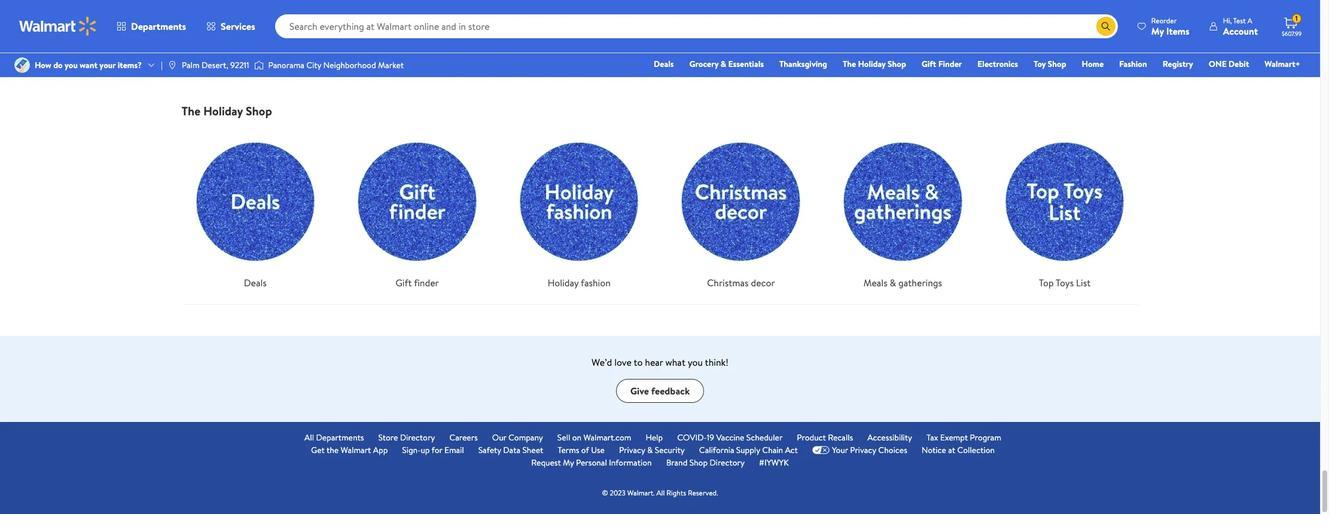 Task type: describe. For each thing, give the bounding box(es) containing it.
hi, test a account
[[1224, 15, 1259, 37]]

safety
[[479, 445, 502, 457]]

sheet
[[523, 445, 544, 457]]

company
[[509, 432, 543, 444]]

all inside all departments link
[[305, 432, 314, 444]]

christmas
[[707, 276, 749, 290]]

feedback
[[652, 385, 690, 398]]

information
[[609, 457, 652, 469]]

top toys list link
[[992, 128, 1139, 290]]

careers link
[[450, 432, 478, 445]]

exempt
[[941, 432, 968, 444]]

gift finder
[[922, 58, 963, 70]]

#iywyk
[[759, 457, 789, 469]]

19
[[707, 432, 715, 444]]

privacy choices icon image
[[813, 447, 830, 455]]

registry link
[[1158, 57, 1199, 71]]

essentials
[[729, 58, 764, 70]]

walmart
[[341, 445, 371, 457]]

how do you want your items?
[[35, 59, 142, 71]]

top toys list
[[1040, 276, 1091, 290]]

2 vertical spatial holiday
[[548, 276, 579, 290]]

request
[[532, 457, 561, 469]]

$607.99
[[1283, 29, 1302, 38]]

walmart.
[[628, 488, 655, 498]]

holiday fashion
[[548, 276, 611, 290]]

sell on walmart.com
[[558, 432, 632, 444]]

& for privacy
[[648, 445, 653, 457]]

covid-19 vaccine scheduler
[[678, 432, 783, 444]]

1 $607.99
[[1283, 13, 1302, 38]]

what
[[666, 356, 686, 369]]

fashion
[[1120, 58, 1148, 70]]

a
[[1248, 15, 1253, 25]]

gift for gift finder
[[922, 58, 937, 70]]

get the walmart app link
[[311, 445, 388, 457]]

finder
[[414, 276, 439, 290]]

request my personal information link
[[532, 457, 652, 470]]

chain
[[763, 445, 783, 457]]

one debit link
[[1204, 57, 1255, 71]]

reorder
[[1152, 15, 1177, 25]]

...
[[691, 52, 697, 65]]

product recalls
[[797, 432, 854, 444]]

my inside reorder my items
[[1152, 24, 1165, 37]]

market
[[378, 59, 404, 71]]

privacy & security link
[[619, 445, 685, 457]]

walmart+ link
[[1260, 57, 1306, 71]]

shop inside "link"
[[1048, 58, 1067, 70]]

rights
[[667, 488, 686, 498]]

shop down '92211'
[[246, 103, 272, 119]]

walmart image
[[19, 17, 97, 36]]

the holiday shop inside the holiday shop 'link'
[[843, 58, 907, 70]]

want
[[80, 59, 98, 71]]

privacy & security
[[619, 445, 685, 457]]

sign-
[[402, 445, 421, 457]]

notice
[[922, 445, 947, 457]]

1 vertical spatial all
[[657, 488, 665, 498]]

palm
[[182, 59, 200, 71]]

neighborhood
[[324, 59, 376, 71]]

2 link
[[617, 44, 646, 73]]

1 vertical spatial holiday
[[203, 103, 243, 119]]

your
[[100, 59, 116, 71]]

search icon image
[[1102, 22, 1111, 31]]

grocery & essentials link
[[684, 57, 770, 71]]

fashion link
[[1115, 57, 1153, 71]]

city
[[307, 59, 322, 71]]

sell
[[558, 432, 571, 444]]

debit
[[1229, 58, 1250, 70]]

1 horizontal spatial departments
[[316, 432, 364, 444]]

deals link for grocery & essentials link
[[649, 57, 680, 71]]

personal
[[576, 457, 607, 469]]

& for grocery
[[721, 58, 727, 70]]

get
[[311, 445, 325, 457]]

3
[[667, 51, 672, 64]]

1 privacy from the left
[[619, 445, 646, 457]]

0 vertical spatial you
[[65, 59, 78, 71]]

give feedback button
[[616, 379, 705, 403]]

vaccine
[[717, 432, 745, 444]]

do
[[53, 59, 63, 71]]

92211
[[230, 59, 249, 71]]

your privacy choices link
[[813, 445, 908, 457]]

brand
[[666, 457, 688, 469]]

gift for gift finder
[[396, 276, 412, 290]]

toy
[[1034, 58, 1046, 70]]

electronics link
[[973, 57, 1024, 71]]

sign-up for email link
[[402, 445, 464, 457]]

email
[[445, 445, 464, 457]]

0 horizontal spatial the holiday shop
[[182, 103, 272, 119]]

electronics
[[978, 58, 1019, 70]]

grocery
[[690, 58, 719, 70]]

safety data sheet
[[479, 445, 544, 457]]

careers
[[450, 432, 478, 444]]

hi,
[[1224, 15, 1232, 25]]

0 vertical spatial directory
[[400, 432, 435, 444]]

one debit
[[1209, 58, 1250, 70]]

0 horizontal spatial the
[[182, 103, 201, 119]]

panorama city neighborhood market
[[268, 59, 404, 71]]

gift finder link
[[917, 57, 968, 71]]

terms
[[558, 445, 580, 457]]



Task type: vqa. For each thing, say whether or not it's contained in the screenshot.
Walmart Plus "image" to the left
no



Task type: locate. For each thing, give the bounding box(es) containing it.
1 horizontal spatial the
[[843, 58, 857, 70]]

walmart.com
[[584, 432, 632, 444]]

decor
[[751, 276, 775, 290]]

desert,
[[202, 59, 228, 71]]

privacy right your in the right bottom of the page
[[851, 445, 877, 457]]

accessibility
[[868, 432, 913, 444]]

the
[[327, 445, 339, 457]]

1 inside 1 $607.99
[[1296, 13, 1299, 23]]

my down terms
[[563, 457, 574, 469]]

all up the get
[[305, 432, 314, 444]]

1 vertical spatial you
[[688, 356, 703, 369]]

0 horizontal spatial privacy
[[619, 445, 646, 457]]

 image for how
[[14, 57, 30, 73]]

privacy up information
[[619, 445, 646, 457]]

act
[[785, 445, 798, 457]]

your
[[832, 445, 849, 457]]

0 horizontal spatial deals link
[[182, 128, 329, 290]]

meals
[[864, 276, 888, 290]]

holiday inside 'link'
[[859, 58, 886, 70]]

1 link
[[579, 44, 607, 73]]

help
[[646, 432, 663, 444]]

covid-19 vaccine scheduler link
[[678, 432, 783, 445]]

gift left finder
[[396, 276, 412, 290]]

departments up | at left top
[[131, 20, 186, 33]]

give
[[631, 385, 649, 398]]

1 for 1 $607.99
[[1296, 13, 1299, 23]]

covid-
[[678, 432, 707, 444]]

gift left "finder"
[[922, 58, 937, 70]]

2 privacy from the left
[[851, 445, 877, 457]]

shop right toy
[[1048, 58, 1067, 70]]

Search search field
[[275, 14, 1118, 38]]

reserved.
[[688, 488, 718, 498]]

home link
[[1077, 57, 1110, 71]]

departments
[[131, 20, 186, 33], [316, 432, 364, 444]]

walmart+
[[1265, 58, 1301, 70]]

toy shop
[[1034, 58, 1067, 70]]

1 vertical spatial the
[[182, 103, 201, 119]]

safety data sheet link
[[479, 445, 544, 457]]

directory up the sign-
[[400, 432, 435, 444]]

program
[[970, 432, 1002, 444]]

1 horizontal spatial  image
[[254, 59, 264, 71]]

hear
[[645, 356, 664, 369]]

the down palm
[[182, 103, 201, 119]]

all departments
[[305, 432, 364, 444]]

christmas decor
[[707, 276, 775, 290]]

2 horizontal spatial &
[[890, 276, 897, 290]]

1 left 2
[[591, 51, 595, 64]]

1 horizontal spatial privacy
[[851, 445, 877, 457]]

1 horizontal spatial 1
[[1296, 13, 1299, 23]]

app
[[373, 445, 388, 457]]

& right grocery at the top right of the page
[[721, 58, 727, 70]]

privacy inside your privacy choices link
[[851, 445, 877, 457]]

1 horizontal spatial holiday
[[548, 276, 579, 290]]

0 horizontal spatial all
[[305, 432, 314, 444]]

0 horizontal spatial gift
[[396, 276, 412, 290]]

store directory link
[[378, 432, 435, 445]]

0 vertical spatial &
[[721, 58, 727, 70]]

1 horizontal spatial directory
[[710, 457, 745, 469]]

& for meals
[[890, 276, 897, 290]]

the inside 'link'
[[843, 58, 857, 70]]

grocery & essentials
[[690, 58, 764, 70]]

we'd love to hear what you think!
[[592, 356, 729, 369]]

0 horizontal spatial  image
[[14, 57, 30, 73]]

0 vertical spatial the
[[843, 58, 857, 70]]

tax
[[927, 432, 939, 444]]

© 2023 walmart. all rights reserved.
[[602, 488, 718, 498]]

data
[[504, 445, 521, 457]]

1 vertical spatial departments
[[316, 432, 364, 444]]

0 horizontal spatial &
[[648, 445, 653, 457]]

shop right brand
[[690, 457, 708, 469]]

list containing deals
[[174, 119, 1146, 290]]

2 horizontal spatial holiday
[[859, 58, 886, 70]]

1 horizontal spatial you
[[688, 356, 703, 369]]

holiday fashion link
[[506, 128, 653, 290]]

1
[[1296, 13, 1299, 23], [591, 51, 595, 64]]

services
[[221, 20, 255, 33]]

you right 'do'
[[65, 59, 78, 71]]

my left items
[[1152, 24, 1165, 37]]

christmas decor link
[[668, 128, 815, 290]]

& down help
[[648, 445, 653, 457]]

1 horizontal spatial my
[[1152, 24, 1165, 37]]

1 vertical spatial 1
[[591, 51, 595, 64]]

gatherings
[[899, 276, 943, 290]]

0 vertical spatial the holiday shop
[[843, 58, 907, 70]]

gift finder link
[[344, 128, 491, 290]]

the holiday shop
[[843, 58, 907, 70], [182, 103, 272, 119]]

items
[[1167, 24, 1190, 37]]

0 vertical spatial holiday
[[859, 58, 886, 70]]

1 horizontal spatial deals link
[[649, 57, 680, 71]]

1 vertical spatial my
[[563, 457, 574, 469]]

 image left how
[[14, 57, 30, 73]]

1 vertical spatial the holiday shop
[[182, 103, 272, 119]]

0 vertical spatial gift
[[922, 58, 937, 70]]

1 horizontal spatial gift
[[922, 58, 937, 70]]

1 horizontal spatial all
[[657, 488, 665, 498]]

 image
[[167, 60, 177, 70]]

|
[[161, 59, 163, 71]]

love
[[615, 356, 632, 369]]

1 horizontal spatial &
[[721, 58, 727, 70]]

the right thanksgiving link
[[843, 58, 857, 70]]

notice at collection link
[[922, 445, 995, 457]]

1 vertical spatial deals link
[[182, 128, 329, 290]]

sell on walmart.com link
[[558, 432, 632, 445]]

we'd
[[592, 356, 612, 369]]

2023
[[610, 488, 626, 498]]

&
[[721, 58, 727, 70], [890, 276, 897, 290], [648, 445, 653, 457]]

holiday
[[859, 58, 886, 70], [203, 103, 243, 119], [548, 276, 579, 290]]

my inside notice at collection request my personal information
[[563, 457, 574, 469]]

up
[[421, 445, 430, 457]]

product recalls link
[[797, 432, 854, 445]]

deals link for gift finder link
[[182, 128, 329, 290]]

directory down "california"
[[710, 457, 745, 469]]

all left rights
[[657, 488, 665, 498]]

0 horizontal spatial 1
[[591, 51, 595, 64]]

give feedback
[[631, 385, 690, 398]]

& right meals
[[890, 276, 897, 290]]

1 vertical spatial directory
[[710, 457, 745, 469]]

0 vertical spatial all
[[305, 432, 314, 444]]

you right the what
[[688, 356, 703, 369]]

thanksgiving
[[780, 58, 828, 70]]

account
[[1224, 24, 1259, 37]]

 image right '92211'
[[254, 59, 264, 71]]

1 vertical spatial gift
[[396, 276, 412, 290]]

0 horizontal spatial departments
[[131, 20, 186, 33]]

0 horizontal spatial you
[[65, 59, 78, 71]]

shop left gift finder link
[[888, 58, 907, 70]]

3 link
[[655, 44, 684, 73]]

choices
[[879, 445, 908, 457]]

0 horizontal spatial deals
[[244, 276, 267, 290]]

collection
[[958, 445, 995, 457]]

 image for panorama
[[254, 59, 264, 71]]

departments up the
[[316, 432, 364, 444]]

0 horizontal spatial holiday
[[203, 103, 243, 119]]

meals & gatherings link
[[830, 128, 977, 290]]

panorama
[[268, 59, 305, 71]]

1 vertical spatial deals
[[244, 276, 267, 290]]

shop inside 'link'
[[888, 58, 907, 70]]

1 vertical spatial &
[[890, 276, 897, 290]]

0 horizontal spatial directory
[[400, 432, 435, 444]]

1 horizontal spatial the holiday shop
[[843, 58, 907, 70]]

store
[[378, 432, 398, 444]]

accessibility link
[[868, 432, 913, 445]]

scheduler
[[747, 432, 783, 444]]

0 vertical spatial departments
[[131, 20, 186, 33]]

deals inside list
[[244, 276, 267, 290]]

finder
[[939, 58, 963, 70]]

0 vertical spatial deals
[[654, 58, 674, 70]]

terms of use
[[558, 445, 605, 457]]

brand shop directory link
[[666, 457, 745, 470]]

tax exempt program link
[[927, 432, 1002, 445]]

palm desert, 92211
[[182, 59, 249, 71]]

store directory
[[378, 432, 435, 444]]

our
[[492, 432, 507, 444]]

0 vertical spatial my
[[1152, 24, 1165, 37]]

2
[[629, 51, 634, 64]]

registry
[[1163, 58, 1194, 70]]

1 for 1
[[591, 51, 595, 64]]

Walmart Site-Wide search field
[[275, 14, 1118, 38]]

meals & gatherings
[[864, 276, 943, 290]]

top
[[1040, 276, 1054, 290]]

1 up $607.99 at the right of the page
[[1296, 13, 1299, 23]]

1 horizontal spatial deals
[[654, 58, 674, 70]]

your privacy choices
[[832, 445, 908, 457]]

0 vertical spatial deals link
[[649, 57, 680, 71]]

 image
[[14, 57, 30, 73], [254, 59, 264, 71]]

departments inside dropdown button
[[131, 20, 186, 33]]

next page image
[[749, 49, 764, 68]]

items?
[[118, 59, 142, 71]]

use
[[591, 445, 605, 457]]

list
[[174, 119, 1146, 290]]

tax exempt program get the walmart app
[[311, 432, 1002, 457]]

0 horizontal spatial my
[[563, 457, 574, 469]]

2 vertical spatial &
[[648, 445, 653, 457]]

0 vertical spatial 1
[[1296, 13, 1299, 23]]

brand shop directory
[[666, 457, 745, 469]]

our company link
[[492, 432, 543, 445]]

fashion
[[581, 276, 611, 290]]



